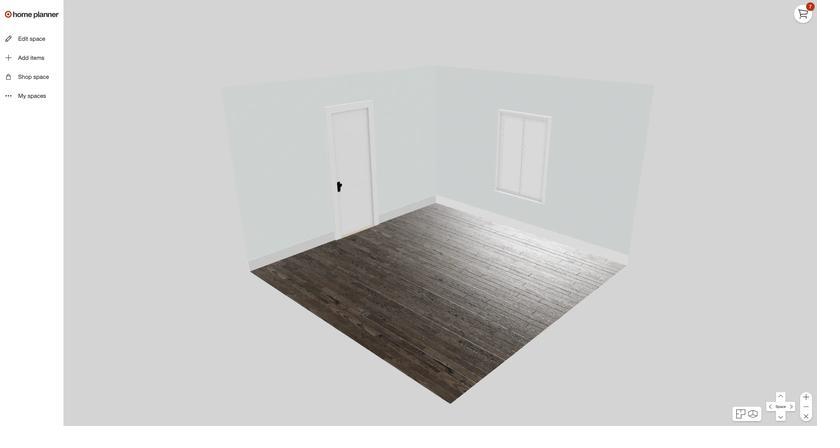Task type: vqa. For each thing, say whether or not it's contained in the screenshot.
7
yes



Task type: locate. For each thing, give the bounding box(es) containing it.
my spaces
[[18, 92, 46, 99]]

edit space button
[[0, 30, 64, 48]]

space inside 'shop space' button
[[33, 73, 49, 80]]

space right "edit"
[[30, 35, 45, 42]]

space
[[30, 35, 45, 42], [33, 73, 49, 80]]

my
[[18, 92, 26, 99]]

1 vertical spatial space
[[33, 73, 49, 80]]

space inside edit space button
[[30, 35, 45, 42]]

0 vertical spatial space
[[30, 35, 45, 42]]

shop space button
[[0, 68, 64, 86]]

7 button
[[795, 2, 815, 23]]

space right shop at the top left of the page
[[33, 73, 49, 80]]

top view button icon image
[[737, 410, 746, 419]]

add items
[[18, 54, 44, 61]]

items
[[30, 54, 44, 61]]

shop
[[18, 73, 32, 80]]



Task type: describe. For each thing, give the bounding box(es) containing it.
space for shop space
[[33, 73, 49, 80]]

add
[[18, 54, 29, 61]]

add items button
[[0, 49, 64, 67]]

tilt camera down 30° image
[[777, 412, 786, 422]]

tilt camera up 30° image
[[777, 393, 786, 402]]

pan camera right 30° image
[[786, 402, 796, 412]]

7
[[810, 4, 812, 10]]

space
[[776, 405, 787, 409]]

edit space
[[18, 35, 45, 42]]

shop space
[[18, 73, 49, 80]]

front view button icon image
[[749, 411, 758, 419]]

space for edit space
[[30, 35, 45, 42]]

pan camera left 30° image
[[767, 402, 777, 412]]

edit
[[18, 35, 28, 42]]

home planner landing page image
[[5, 5, 59, 24]]

spaces
[[28, 92, 46, 99]]

my spaces button
[[0, 87, 64, 105]]



